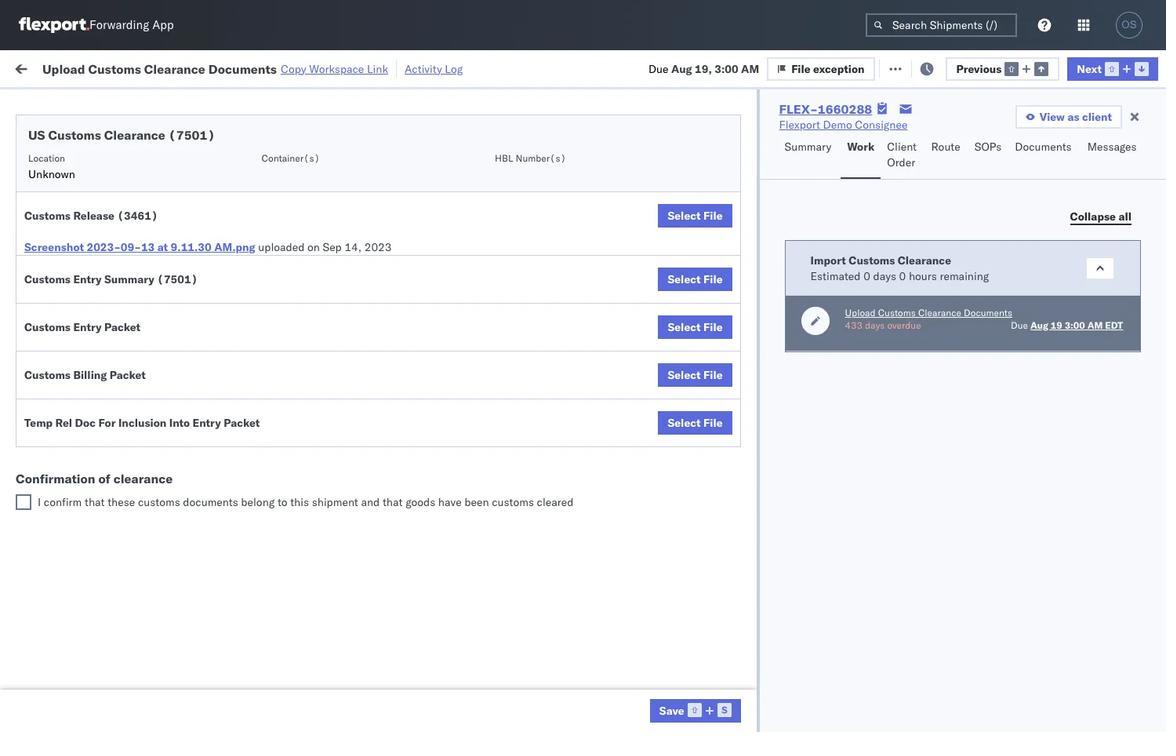 Task type: vqa. For each thing, say whether or not it's contained in the screenshot.
Confirm Pickup from Los Angeles, CA link
yes



Task type: describe. For each thing, give the bounding box(es) containing it.
Search Shipments (/) text field
[[866, 13, 1018, 37]]

next
[[1078, 62, 1103, 76]]

2 schedule delivery appointment from the top
[[36, 260, 193, 274]]

am down container(s)
[[279, 192, 297, 206]]

goods
[[406, 495, 436, 509]]

2 schedule delivery appointment button from the top
[[36, 259, 193, 277]]

jan for 30,
[[325, 675, 343, 689]]

4 integration from the top
[[684, 675, 738, 689]]

8 schedule from the top
[[36, 494, 83, 508]]

0 horizontal spatial upload customs clearance documents
[[36, 321, 172, 351]]

pickup for second schedule pickup from los angeles, ca button from the bottom
[[85, 356, 119, 370]]

due for due aug 19, 3:00 am
[[649, 62, 669, 76]]

file for customs entry summary (7501)
[[704, 272, 723, 286]]

risk
[[325, 61, 344, 75]]

screenshot
[[24, 240, 84, 254]]

3 schedule delivery appointment from the top
[[36, 398, 193, 412]]

location
[[28, 152, 65, 164]]

2 customs from the left
[[492, 495, 534, 509]]

4 account from the top
[[765, 675, 806, 689]]

7 2:59 from the top
[[253, 503, 277, 517]]

1 vertical spatial days
[[866, 319, 885, 331]]

customs up status
[[88, 61, 141, 77]]

aug for 19
[[1031, 319, 1049, 331]]

screenshot 2023-09-13 at 9.11.30 am.png link
[[24, 239, 256, 255]]

8 resize handle column header from the left
[[1042, 122, 1061, 732]]

batch action button
[[1054, 56, 1157, 80]]

ca for confirm pickup from los angeles, ca link
[[36, 441, 51, 455]]

status : ready for work, blocked, in progress
[[86, 97, 285, 109]]

3 2:59 am edt, nov 5, 2022 from the top
[[253, 226, 390, 241]]

forwarding
[[89, 18, 149, 33]]

4 5, from the top
[[350, 261, 360, 275]]

angeles, for schedule pickup from los angeles, ca link for second schedule pickup from los angeles, ca button from the bottom
[[168, 356, 212, 370]]

23,
[[349, 434, 366, 448]]

2 2:59 from the top
[[253, 192, 277, 206]]

view
[[1040, 110, 1066, 124]]

delivery for 1st schedule delivery appointment button
[[85, 157, 126, 171]]

433 days overdue
[[846, 319, 922, 331]]

angeles, for schedule pickup from los angeles, ca link corresponding to fourth schedule pickup from los angeles, ca button from the bottom
[[168, 218, 212, 232]]

container numbers button
[[959, 119, 1045, 147]]

screenshot 2023-09-13 at 9.11.30 am.png uploaded on sep 14, 2023
[[24, 240, 392, 254]]

customs down by:
[[48, 127, 101, 143]]

5 2:59 am edt, nov 5, 2022 from the top
[[253, 295, 390, 310]]

8 ocean fcl from the top
[[480, 675, 535, 689]]

sep
[[323, 240, 342, 254]]

ca for schedule pickup from los angeles, ca link for second schedule pickup from los angeles, ca button from the bottom
[[36, 372, 51, 386]]

import customs clearance estimated 0 days 0 hours remaining
[[811, 253, 990, 283]]

clearance
[[114, 471, 173, 487]]

angeles, for confirm pickup from los angeles, ca link
[[162, 425, 205, 439]]

all
[[1119, 209, 1132, 223]]

nov right container(s)
[[327, 157, 348, 171]]

0 horizontal spatial at
[[158, 240, 168, 254]]

4 schedule pickup from los angeles, ca button from the top
[[36, 355, 223, 388]]

documents button
[[1009, 133, 1082, 179]]

4 fcl from the top
[[515, 330, 535, 344]]

confirm delivery link
[[36, 467, 119, 482]]

clearance up overdue
[[919, 307, 962, 319]]

flex- down client
[[866, 157, 900, 171]]

pickup for third schedule pickup from los angeles, ca button from the bottom
[[85, 287, 119, 301]]

pickup for 1st schedule pickup from los angeles, ca button
[[85, 183, 119, 197]]

belong
[[241, 495, 275, 509]]

0 horizontal spatial upload customs clearance documents button
[[36, 321, 223, 354]]

13
[[141, 240, 155, 254]]

vandelay
[[684, 606, 730, 620]]

documents up in at the top
[[209, 61, 277, 77]]

(7501) for us customs clearance (7501)
[[169, 127, 215, 143]]

ca for schedule pickup from los angeles, ca link corresponding to fourth schedule pickup from los angeles, ca button from the bottom
[[36, 233, 51, 248]]

3 schedule delivery appointment link from the top
[[36, 397, 193, 413]]

1 vertical spatial 14,
[[350, 399, 367, 413]]

work inside import work button
[[172, 61, 199, 75]]

summary inside button
[[785, 140, 832, 154]]

edt, for schedule pickup from los angeles, ca link corresponding to fourth schedule pickup from los angeles, ca button from the bottom
[[300, 226, 324, 241]]

schedule pickup from los angeles, ca link for second schedule pickup from los angeles, ca button from the bottom
[[36, 355, 223, 387]]

app
[[152, 18, 174, 33]]

1846748 for third schedule pickup from los angeles, ca button from the bottom
[[900, 295, 948, 310]]

consignee for bookings test consignee
[[757, 503, 809, 517]]

container(s)
[[262, 152, 320, 164]]

2 hlxu8 from the top
[[1133, 261, 1167, 275]]

1 1846748 from the top
[[900, 157, 948, 171]]

3:00 for 19
[[1065, 319, 1086, 331]]

progress
[[246, 97, 285, 109]]

3:00 for 19,
[[715, 62, 739, 76]]

route button
[[926, 133, 969, 179]]

ca for 1st schedule pickup from los angeles, ca button from the bottom's schedule pickup from los angeles, ca link
[[36, 510, 51, 524]]

forwarding app link
[[19, 17, 174, 33]]

5 integration from the top
[[684, 710, 738, 724]]

: for snoozed
[[365, 97, 368, 109]]

2023 for 2:59 am est, jan 13, 2023
[[366, 503, 393, 517]]

0 vertical spatial upload
[[42, 61, 85, 77]]

1 ceau7522281, from the top
[[967, 226, 1047, 240]]

2 test123456 from the top
[[1069, 261, 1135, 275]]

: for status
[[114, 97, 117, 109]]

have
[[439, 495, 462, 509]]

workspace
[[309, 62, 364, 76]]

6 2:59 from the top
[[253, 399, 277, 413]]

est, for 23,
[[299, 434, 323, 448]]

2 schedule delivery appointment link from the top
[[36, 259, 193, 275]]

7 resize handle column header from the left
[[940, 122, 959, 732]]

1 horizontal spatial on
[[385, 61, 397, 75]]

5, for fourth schedule pickup from los angeles, ca button from the bottom
[[350, 226, 360, 241]]

days inside import customs clearance estimated 0 days 0 hours remaining
[[874, 269, 897, 283]]

6 resize handle column header from the left
[[815, 122, 833, 732]]

customs up screenshot on the top left of page
[[24, 209, 71, 223]]

ceau7522281, hlxu6269489, hlxu8 for schedule pickup from los angeles, ca link corresponding to fourth schedule pickup from los angeles, ca button from the bottom
[[967, 226, 1167, 240]]

select file for temp rel doc for inclusion into entry packet
[[668, 416, 723, 430]]

customs inside import customs clearance estimated 0 days 0 hours remaining
[[849, 253, 896, 267]]

3 resize handle column header from the left
[[454, 122, 472, 732]]

los for 1st schedule pickup from los angeles, ca button
[[148, 183, 166, 197]]

0 vertical spatial 2023
[[365, 240, 392, 254]]

4 karl from the top
[[819, 675, 839, 689]]

3 fcl from the top
[[515, 295, 535, 310]]

clearance down the ready
[[104, 127, 165, 143]]

9 resize handle column header from the left
[[1139, 122, 1158, 732]]

rel
[[55, 416, 72, 430]]

4 schedule delivery appointment link from the top
[[36, 674, 193, 689]]

work
[[45, 57, 85, 79]]

2 account from the top
[[765, 572, 806, 586]]

1 horizontal spatial at
[[313, 61, 322, 75]]

1 - from the top
[[809, 537, 816, 551]]

3 flex-1846748 from the top
[[866, 261, 948, 275]]

(0)
[[255, 61, 276, 75]]

work,
[[166, 97, 191, 109]]

4 2:59 am edt, nov 5, 2022 from the top
[[253, 261, 390, 275]]

location unknown
[[28, 152, 75, 181]]

1 0 from the left
[[864, 269, 871, 283]]

3 - from the top
[[809, 641, 816, 655]]

status
[[86, 97, 114, 109]]

5 resize handle column header from the left
[[658, 122, 676, 732]]

205 on track
[[362, 61, 426, 75]]

19,
[[695, 62, 712, 76]]

5, for third schedule pickup from los angeles, ca button from the bottom
[[350, 295, 360, 310]]

schedule pickup from los angeles, ca link for fourth schedule pickup from los angeles, ca button from the bottom
[[36, 217, 223, 248]]

file for customs billing packet
[[704, 368, 723, 382]]

due for due aug 19 3:00 am edt
[[1012, 319, 1029, 331]]

action
[[1112, 61, 1147, 75]]

am right 19,
[[742, 62, 760, 76]]

1 schedule from the top
[[36, 157, 83, 171]]

9.11.30
[[171, 240, 212, 254]]

1 schedule delivery appointment from the top
[[36, 157, 193, 171]]

5 lagerfeld from the top
[[842, 710, 889, 724]]

aug 19 3:00 am edt button
[[1031, 319, 1124, 331]]

confirm delivery
[[36, 467, 119, 481]]

estimated
[[811, 269, 861, 283]]

number(s)
[[516, 152, 567, 164]]

flex- up flexport
[[780, 101, 818, 117]]

file for customs entry packet
[[704, 320, 723, 334]]

1 5, from the top
[[350, 157, 360, 171]]

759 at risk
[[289, 61, 344, 75]]

workitem button
[[9, 125, 228, 140]]

forwarding app
[[89, 18, 174, 33]]

am right belong
[[279, 503, 297, 517]]

0 horizontal spatial summary
[[104, 272, 154, 286]]

os button
[[1112, 7, 1148, 43]]

3 schedule pickup from los angeles, ca from the top
[[36, 287, 212, 317]]

edt, for schedule pickup from los angeles, ca link associated with 1st schedule pickup from los angeles, ca button
[[300, 192, 324, 206]]

flex-1660288 link
[[780, 101, 873, 117]]

5 schedule pickup from los angeles, ca from the top
[[36, 494, 212, 524]]

5 fcl from the top
[[515, 399, 535, 413]]

8:30
[[253, 675, 277, 689]]

5 - from the top
[[809, 710, 816, 724]]

3 account from the top
[[765, 641, 806, 655]]

2 integration test account - karl lagerfeld from the top
[[684, 572, 889, 586]]

save
[[660, 704, 685, 718]]

schedule pickup from los angeles, ca link for 1st schedule pickup from los angeles, ca button
[[36, 182, 223, 214]]

work button
[[842, 133, 882, 179]]

activity log
[[405, 62, 463, 76]]

confirm pickup from los angeles, ca
[[36, 425, 205, 455]]

aug for 19,
[[672, 62, 693, 76]]

messages button
[[1082, 133, 1146, 179]]

1 horizontal spatial file exception
[[898, 61, 972, 75]]

filtered
[[16, 96, 54, 110]]

nov down 'sep'
[[327, 261, 348, 275]]

save button
[[650, 699, 741, 723]]

appointment for third the schedule delivery appointment 'link' from the bottom
[[129, 260, 193, 274]]

delivery for 3rd schedule delivery appointment button from the bottom
[[85, 260, 126, 274]]

by:
[[57, 96, 72, 110]]

4 integration test account - karl lagerfeld from the top
[[684, 675, 889, 689]]

copy workspace link button
[[281, 62, 388, 76]]

est, for 14,
[[300, 399, 324, 413]]

collapse
[[1071, 209, 1117, 223]]

3 schedule from the top
[[36, 218, 83, 232]]

2 integration from the top
[[684, 572, 738, 586]]

4 ocean fcl from the top
[[480, 330, 535, 344]]

nov right uploaded
[[327, 226, 348, 241]]

2:00
[[253, 330, 277, 344]]

am up "7:00 pm est, dec 23, 2022" at the bottom left of page
[[279, 399, 297, 413]]

numbers for mbl/mawb numbers
[[1126, 128, 1165, 140]]

customs left billing
[[24, 368, 71, 382]]

documents down remaining
[[965, 307, 1013, 319]]

select file button for customs release (3461)
[[659, 204, 733, 228]]

dec for 23,
[[325, 434, 346, 448]]

am up 2:00 am est, nov 9, 2022
[[279, 295, 297, 310]]

3 schedule delivery appointment button from the top
[[36, 397, 193, 415]]

hlxu8 for the "upload customs clearance documents" button to the left
[[1133, 330, 1167, 344]]

hlxu8 for third schedule pickup from los angeles, ca button from the bottom
[[1133, 295, 1167, 309]]

order
[[888, 155, 916, 170]]

angeles, for 1st schedule pickup from los angeles, ca button from the bottom's schedule pickup from los angeles, ca link
[[168, 494, 212, 508]]

0 horizontal spatial on
[[308, 240, 320, 254]]

1 fcl from the top
[[515, 157, 535, 171]]

2 2:59 am edt, nov 5, 2022 from the top
[[253, 192, 390, 206]]

am.png
[[214, 240, 256, 254]]

0 vertical spatial upload customs clearance documents
[[846, 307, 1013, 319]]

flex
[[841, 128, 859, 140]]

7 ocean fcl from the top
[[480, 503, 535, 517]]

flex- left hours
[[866, 261, 900, 275]]

2 ocean fcl from the top
[[480, 192, 535, 206]]

1 test123456 from the top
[[1069, 226, 1135, 241]]

1 schedule pickup from los angeles, ca button from the top
[[36, 182, 223, 215]]

nov up 2:00 am est, nov 9, 2022
[[327, 295, 348, 310]]

4 resize handle column header from the left
[[556, 122, 574, 732]]

3 lagerfeld from the top
[[842, 641, 889, 655]]

customs inside upload customs clearance documents
[[75, 321, 119, 335]]

5 2:59 from the top
[[253, 295, 277, 310]]

customs down screenshot on the top left of page
[[24, 272, 71, 286]]

work inside work button
[[848, 140, 875, 154]]

2 0 from the left
[[900, 269, 907, 283]]

3 integration from the top
[[684, 641, 738, 655]]

4 test123456 from the top
[[1069, 330, 1135, 344]]

client
[[888, 140, 917, 154]]

los for fourth schedule pickup from los angeles, ca button from the bottom
[[148, 218, 166, 232]]

est, for 9,
[[300, 330, 324, 344]]

for
[[151, 97, 164, 109]]

snoozed : no
[[328, 97, 384, 109]]

hlxu8 for fourth schedule pickup from los angeles, ca button from the bottom
[[1133, 226, 1167, 240]]

confirm pickup from los angeles, ca button
[[36, 424, 223, 457]]

in
[[235, 97, 244, 109]]

upload customs clearance documents copy workspace link
[[42, 61, 388, 77]]

log
[[445, 62, 463, 76]]

2 fcl from the top
[[515, 192, 535, 206]]

ceau7522281, hlxu6269489, hlxu8 for schedule pickup from los angeles, ca link corresponding to third schedule pickup from los angeles, ca button from the bottom
[[967, 295, 1167, 309]]

1 edt, from the top
[[300, 157, 324, 171]]

4 schedule from the top
[[36, 260, 83, 274]]

and
[[361, 495, 380, 509]]

5 account from the top
[[765, 710, 806, 724]]

3 ceau7522281, from the top
[[967, 295, 1047, 309]]

from inside confirm pickup from los angeles, ca
[[116, 425, 139, 439]]

2 vertical spatial entry
[[193, 416, 221, 430]]

angeles, for schedule pickup from los angeles, ca link associated with 1st schedule pickup from los angeles, ca button
[[168, 183, 212, 197]]

demo
[[824, 118, 853, 132]]

due aug 19, 3:00 am
[[649, 62, 760, 76]]

1 integration test account - karl lagerfeld from the top
[[684, 537, 889, 551]]

activity
[[405, 62, 442, 76]]

flex-1660288
[[780, 101, 873, 117]]

of
[[98, 471, 111, 487]]

collapse all
[[1071, 209, 1132, 223]]

5 integration test account - karl lagerfeld from the top
[[684, 710, 889, 724]]

est, for 13,
[[300, 503, 324, 517]]

1 flex-1846748 from the top
[[866, 157, 948, 171]]

copy
[[281, 62, 307, 76]]

nov up 'sep'
[[327, 192, 348, 206]]

los for 1st schedule pickup from los angeles, ca button from the bottom
[[148, 494, 166, 508]]

doc
[[75, 416, 96, 430]]

1 2:59 am edt, nov 5, 2022 from the top
[[253, 157, 390, 171]]

3 integration test account - karl lagerfeld from the top
[[684, 641, 889, 655]]

1 2:59 from the top
[[253, 157, 277, 171]]



Task type: locate. For each thing, give the bounding box(es) containing it.
0 horizontal spatial 0
[[864, 269, 871, 283]]

433
[[846, 319, 863, 331]]

1 select file from the top
[[668, 209, 723, 223]]

file for temp rel doc for inclusion into entry packet
[[704, 416, 723, 430]]

jan left 13,
[[326, 503, 344, 517]]

route
[[932, 140, 961, 154]]

client
[[1083, 110, 1113, 124]]

resize handle column header
[[224, 122, 243, 732], [399, 122, 418, 732], [454, 122, 472, 732], [556, 122, 574, 732], [658, 122, 676, 732], [815, 122, 833, 732], [940, 122, 959, 732], [1042, 122, 1061, 732], [1139, 122, 1158, 732]]

due
[[649, 62, 669, 76], [1012, 319, 1029, 331]]

0 vertical spatial 14,
[[345, 240, 362, 254]]

file for customs release (3461)
[[704, 209, 723, 223]]

pickup right rel
[[79, 425, 113, 439]]

4 lagerfeld from the top
[[842, 675, 889, 689]]

1 select file button from the top
[[659, 204, 733, 228]]

due aug 19 3:00 am edt
[[1012, 319, 1124, 331]]

0 horizontal spatial consignee
[[757, 503, 809, 517]]

select for customs entry packet
[[668, 320, 701, 334]]

select file button for customs entry summary (7501)
[[659, 268, 733, 291]]

6 fcl from the top
[[515, 434, 535, 448]]

2:59 down uploaded
[[253, 261, 277, 275]]

pm for 8:30
[[279, 675, 296, 689]]

entry down 2023-
[[73, 272, 102, 286]]

5 karl from the top
[[819, 710, 839, 724]]

0 vertical spatial work
[[172, 61, 199, 75]]

days left hours
[[874, 269, 897, 283]]

confirmation of clearance
[[16, 471, 173, 487]]

1 horizontal spatial that
[[383, 495, 403, 509]]

into
[[169, 416, 190, 430]]

19
[[1051, 319, 1063, 331]]

2 : from the left
[[365, 97, 368, 109]]

upload up customs billing packet
[[36, 321, 72, 335]]

2 - from the top
[[809, 572, 816, 586]]

bookings test consignee
[[684, 503, 809, 517]]

jan left 30,
[[325, 675, 343, 689]]

3:00 right 19,
[[715, 62, 739, 76]]

0 horizontal spatial :
[[114, 97, 117, 109]]

0 horizontal spatial aug
[[672, 62, 693, 76]]

select for customs billing packet
[[668, 368, 701, 382]]

0 left hours
[[900, 269, 907, 283]]

pickup inside confirm pickup from los angeles, ca
[[79, 425, 113, 439]]

jan
[[326, 503, 344, 517], [325, 675, 343, 689]]

0 vertical spatial upload customs clearance documents button
[[846, 307, 1013, 319]]

2 lagerfeld from the top
[[842, 572, 889, 586]]

on right 205
[[385, 61, 397, 75]]

8:30 pm est, jan 30, 2023
[[253, 675, 393, 689]]

angeles, inside confirm pickup from los angeles, ca
[[162, 425, 205, 439]]

clearance inside upload customs clearance documents
[[122, 321, 172, 335]]

(7501) down 'status : ready for work, blocked, in progress'
[[169, 127, 215, 143]]

fcl
[[515, 157, 535, 171], [515, 192, 535, 206], [515, 295, 535, 310], [515, 330, 535, 344], [515, 399, 535, 413], [515, 434, 535, 448], [515, 503, 535, 517], [515, 675, 535, 689]]

4 schedule delivery appointment button from the top
[[36, 674, 193, 691]]

4 ca from the top
[[36, 372, 51, 386]]

(7501) for customs entry summary (7501)
[[157, 272, 198, 286]]

upload
[[42, 61, 85, 77], [846, 307, 876, 319], [36, 321, 72, 335]]

2 that from the left
[[383, 495, 403, 509]]

angeles, for schedule pickup from los angeles, ca link corresponding to third schedule pickup from los angeles, ca button from the bottom
[[168, 287, 212, 301]]

13,
[[346, 503, 364, 517]]

customs release (3461)
[[24, 209, 158, 223]]

select file button for temp rel doc for inclusion into entry packet
[[659, 411, 733, 435]]

Search Work text field
[[639, 56, 810, 80]]

4 flex-1846748 from the top
[[866, 295, 948, 310]]

been
[[465, 495, 489, 509]]

select file for customs billing packet
[[668, 368, 723, 382]]

0 vertical spatial confirm
[[36, 425, 76, 439]]

1 horizontal spatial summary
[[785, 140, 832, 154]]

select for customs entry summary (7501)
[[668, 272, 701, 286]]

delivery inside 'button'
[[79, 467, 119, 481]]

2022 for 2nd schedule delivery appointment button from the bottom of the page
[[369, 399, 397, 413]]

1 vertical spatial work
[[848, 140, 875, 154]]

pm right the 7:00
[[279, 434, 296, 448]]

entry
[[73, 272, 102, 286], [73, 320, 102, 334], [193, 416, 221, 430]]

6 schedule from the top
[[36, 356, 83, 370]]

upload customs clearance documents up overdue
[[846, 307, 1013, 319]]

0 vertical spatial entry
[[73, 272, 102, 286]]

0 horizontal spatial that
[[85, 495, 105, 509]]

ca for schedule pickup from los angeles, ca link corresponding to third schedule pickup from los angeles, ca button from the bottom
[[36, 303, 51, 317]]

flex-1846748 button
[[841, 153, 951, 175], [841, 153, 951, 175], [841, 222, 951, 244], [841, 222, 951, 244], [841, 257, 951, 279], [841, 257, 951, 279], [841, 292, 951, 314], [841, 292, 951, 314], [841, 326, 951, 348], [841, 326, 951, 348]]

account
[[765, 537, 806, 551], [765, 572, 806, 586], [765, 641, 806, 655], [765, 675, 806, 689], [765, 710, 806, 724]]

documents down view
[[1016, 140, 1073, 154]]

actions
[[1120, 128, 1152, 140]]

pm for 7:00
[[279, 434, 296, 448]]

5 schedule pickup from los angeles, ca link from the top
[[36, 493, 223, 525]]

1 vertical spatial 2023
[[366, 503, 393, 517]]

4 - from the top
[[809, 675, 816, 689]]

0 vertical spatial on
[[385, 61, 397, 75]]

am down progress at left
[[279, 157, 297, 171]]

am right 2:00
[[279, 330, 297, 344]]

0 vertical spatial aug
[[672, 62, 693, 76]]

1 horizontal spatial aug
[[1031, 319, 1049, 331]]

0 vertical spatial pm
[[279, 434, 296, 448]]

0 vertical spatial packet
[[104, 320, 141, 334]]

los down clearance
[[148, 494, 166, 508]]

5 edt, from the top
[[300, 295, 324, 310]]

flexport. image
[[19, 17, 89, 33]]

2:59 left 'sep'
[[253, 226, 277, 241]]

1 vertical spatial jan
[[325, 675, 343, 689]]

1 appointment from the top
[[129, 157, 193, 171]]

09-
[[121, 240, 141, 254]]

flex- up 433 days overdue
[[866, 295, 900, 310]]

2 schedule pickup from los angeles, ca button from the top
[[36, 217, 223, 250]]

los inside confirm pickup from los angeles, ca
[[142, 425, 159, 439]]

0 vertical spatial dec
[[326, 399, 347, 413]]

2 ca from the top
[[36, 233, 51, 248]]

import inside import customs clearance estimated 0 days 0 hours remaining
[[811, 253, 847, 267]]

mbl/mawb
[[1069, 128, 1124, 140]]

1 vertical spatial packet
[[110, 368, 146, 382]]

1 vertical spatial upload customs clearance documents button
[[36, 321, 223, 354]]

sops
[[975, 140, 1002, 154]]

1 vertical spatial entry
[[73, 320, 102, 334]]

pickup down "customs entry summary (7501)"
[[85, 287, 119, 301]]

pickup for 1st schedule pickup from los angeles, ca button from the bottom
[[85, 494, 119, 508]]

file exception down search shipments (/) text box on the right
[[898, 61, 972, 75]]

consignee right bookings
[[757, 503, 809, 517]]

4 hlxu8 from the top
[[1133, 330, 1167, 344]]

5 flex-1846748 from the top
[[866, 330, 948, 344]]

3 edt, from the top
[[300, 226, 324, 241]]

4 schedule pickup from los angeles, ca from the top
[[36, 356, 212, 386]]

upload customs clearance documents link
[[36, 321, 223, 352]]

7 schedule from the top
[[36, 398, 83, 412]]

1 schedule pickup from los angeles, ca from the top
[[36, 183, 212, 213]]

los
[[148, 183, 166, 197], [148, 218, 166, 232], [148, 287, 166, 301], [148, 356, 166, 370], [142, 425, 159, 439], [148, 494, 166, 508]]

pickup
[[85, 183, 119, 197], [85, 218, 119, 232], [85, 287, 119, 301], [85, 356, 119, 370], [79, 425, 113, 439], [85, 494, 119, 508]]

ca inside confirm pickup from los angeles, ca
[[36, 441, 51, 455]]

pickup up release
[[85, 183, 119, 197]]

select file button for customs entry packet
[[659, 315, 733, 339]]

2:59 up the 7:00
[[253, 399, 277, 413]]

as
[[1068, 110, 1080, 124]]

1846748
[[900, 157, 948, 171], [900, 226, 948, 241], [900, 261, 948, 275], [900, 295, 948, 310], [900, 330, 948, 344]]

1 horizontal spatial numbers
[[1126, 128, 1165, 140]]

confirm up the confirmation at bottom
[[36, 425, 76, 439]]

view as client
[[1040, 110, 1113, 124]]

import for import customs clearance estimated 0 days 0 hours remaining
[[811, 253, 847, 267]]

1 vertical spatial 3:00
[[1065, 319, 1086, 331]]

schedule pickup from los angeles, ca link for 1st schedule pickup from los angeles, ca button from the bottom
[[36, 493, 223, 525]]

test123456 down the collapse all
[[1069, 226, 1135, 241]]

0 vertical spatial at
[[313, 61, 322, 75]]

0 vertical spatial 3:00
[[715, 62, 739, 76]]

ca down temp
[[36, 441, 51, 455]]

schedule
[[36, 157, 83, 171], [36, 183, 83, 197], [36, 218, 83, 232], [36, 260, 83, 274], [36, 287, 83, 301], [36, 356, 83, 370], [36, 398, 83, 412], [36, 494, 83, 508], [36, 675, 83, 689]]

2 schedule from the top
[[36, 183, 83, 197]]

delivery for 1st schedule delivery appointment button from the bottom
[[85, 675, 126, 689]]

0 vertical spatial consignee
[[856, 118, 908, 132]]

1 horizontal spatial import
[[811, 253, 847, 267]]

pickup for "confirm pickup from los angeles, ca" button
[[79, 425, 113, 439]]

entry for summary
[[73, 272, 102, 286]]

0 horizontal spatial 3:00
[[715, 62, 739, 76]]

appointment
[[129, 157, 193, 171], [129, 260, 193, 274], [129, 398, 193, 412], [129, 675, 193, 689]]

uploaded
[[258, 240, 305, 254]]

3 select file button from the top
[[659, 315, 733, 339]]

numbers
[[1126, 128, 1165, 140], [967, 134, 1006, 146]]

: left no
[[365, 97, 368, 109]]

at right 13
[[158, 240, 168, 254]]

0 horizontal spatial customs
[[138, 495, 180, 509]]

pickup down upload customs clearance documents link
[[85, 356, 119, 370]]

1 : from the left
[[114, 97, 117, 109]]

9,
[[349, 330, 360, 344]]

0 horizontal spatial work
[[172, 61, 199, 75]]

dec up "7:00 pm est, dec 23, 2022" at the bottom left of page
[[326, 399, 347, 413]]

2:59 down progress at left
[[253, 157, 277, 171]]

5, for 1st schedule pickup from los angeles, ca button
[[350, 192, 360, 206]]

2 schedule pickup from los angeles, ca from the top
[[36, 218, 212, 248]]

customs billing packet
[[24, 368, 146, 382]]

import for import work
[[133, 61, 169, 75]]

None checkbox
[[16, 494, 31, 510]]

est, left 30,
[[299, 675, 323, 689]]

cleared
[[537, 495, 574, 509]]

due left 19
[[1012, 319, 1029, 331]]

1 horizontal spatial due
[[1012, 319, 1029, 331]]

est, right to
[[300, 503, 324, 517]]

1 vertical spatial due
[[1012, 319, 1029, 331]]

documents inside upload customs clearance documents
[[36, 337, 93, 351]]

3 karl from the top
[[819, 641, 839, 655]]

1 schedule delivery appointment link from the top
[[36, 156, 193, 171]]

ca down i on the bottom of the page
[[36, 510, 51, 524]]

packet for customs entry packet
[[104, 320, 141, 334]]

sops button
[[969, 133, 1009, 179]]

2023 right 13,
[[366, 503, 393, 517]]

2 appointment from the top
[[129, 260, 193, 274]]

1 horizontal spatial exception
[[920, 61, 972, 75]]

documents
[[209, 61, 277, 77], [1016, 140, 1073, 154], [965, 307, 1013, 319], [36, 337, 93, 351]]

flex- up import customs clearance estimated 0 days 0 hours remaining
[[866, 226, 900, 241]]

1846748 for fourth schedule pickup from los angeles, ca button from the bottom
[[900, 226, 948, 241]]

1 integration from the top
[[684, 537, 738, 551]]

billing
[[73, 368, 107, 382]]

1 horizontal spatial customs
[[492, 495, 534, 509]]

pm right 8:30
[[279, 675, 296, 689]]

1846748 for the "upload customs clearance documents" button to the left
[[900, 330, 948, 344]]

9 schedule from the top
[[36, 675, 83, 689]]

select file button for customs billing packet
[[659, 363, 733, 387]]

next button
[[1068, 57, 1159, 80]]

exception up 1660288
[[814, 62, 865, 76]]

exception
[[920, 61, 972, 75], [814, 62, 865, 76]]

ceau7522281, hlxu6269489, hlxu8 for upload customs clearance documents link
[[967, 330, 1167, 344]]

0 vertical spatial (7501)
[[169, 127, 215, 143]]

am down uploaded
[[279, 261, 297, 275]]

0 horizontal spatial due
[[649, 62, 669, 76]]

4 ceau7522281, hlxu6269489, hlxu8 from the top
[[967, 330, 1167, 344]]

entry up customs billing packet
[[73, 320, 102, 334]]

1 vertical spatial consignee
[[757, 503, 809, 517]]

upload customs clearance documents button down hours
[[846, 307, 1013, 319]]

5 5, from the top
[[350, 295, 360, 310]]

5 schedule pickup from los angeles, ca button from the top
[[36, 493, 223, 526]]

4 ceau7522281, from the top
[[967, 330, 1047, 344]]

select file for customs release (3461)
[[668, 209, 723, 223]]

2 1846748 from the top
[[900, 226, 948, 241]]

1 schedule delivery appointment button from the top
[[36, 156, 193, 173]]

0 vertical spatial days
[[874, 269, 897, 283]]

file exception button
[[874, 56, 982, 80], [874, 56, 982, 80], [768, 57, 875, 80], [768, 57, 875, 80]]

los up 13
[[148, 218, 166, 232]]

unknown
[[28, 167, 75, 181]]

5 schedule from the top
[[36, 287, 83, 301]]

1 horizontal spatial 3:00
[[1065, 319, 1086, 331]]

workitem
[[17, 128, 58, 140]]

confirm for confirm delivery
[[36, 467, 76, 481]]

1 hlxu6269489, from the top
[[1050, 226, 1131, 240]]

2023 right 30,
[[365, 675, 393, 689]]

los for third schedule pickup from los angeles, ca button from the bottom
[[148, 287, 166, 301]]

confirm for confirm pickup from los angeles, ca
[[36, 425, 76, 439]]

confirm inside 'button'
[[36, 467, 76, 481]]

hours
[[909, 269, 938, 283]]

1 horizontal spatial consignee
[[856, 118, 908, 132]]

4 select from the top
[[668, 368, 701, 382]]

1 vertical spatial import
[[811, 253, 847, 267]]

2022 for 1st schedule pickup from los angeles, ca button
[[363, 192, 390, 206]]

4 edt, from the top
[[300, 261, 324, 275]]

2022 for "confirm pickup from los angeles, ca" button
[[368, 434, 396, 448]]

collapse all button
[[1061, 205, 1142, 228]]

2:59 left to
[[253, 503, 277, 517]]

customs right been
[[492, 495, 534, 509]]

packet up the 7:00
[[224, 416, 260, 430]]

3 test123456 from the top
[[1069, 295, 1135, 310]]

est, down the 2:59 am est, dec 14, 2022
[[299, 434, 323, 448]]

1 vertical spatial aug
[[1031, 319, 1049, 331]]

clearance inside import customs clearance estimated 0 days 0 hours remaining
[[898, 253, 952, 267]]

upload customs clearance documents up billing
[[36, 321, 172, 351]]

est, for 30,
[[299, 675, 323, 689]]

am left 'sep'
[[279, 226, 297, 241]]

upload for upload customs clearance documents link
[[36, 321, 72, 335]]

2 pm from the top
[[279, 675, 296, 689]]

2 ceau7522281, hlxu6269489, hlxu8 from the top
[[967, 261, 1167, 275]]

import inside button
[[133, 61, 169, 75]]

ca up customs entry packet
[[36, 303, 51, 317]]

on left 'sep'
[[308, 240, 320, 254]]

os
[[1123, 19, 1138, 31]]

jan for 13,
[[326, 503, 344, 517]]

flexport
[[780, 118, 821, 132]]

edt
[[1106, 319, 1124, 331]]

0 vertical spatial due
[[649, 62, 669, 76]]

0 horizontal spatial exception
[[814, 62, 865, 76]]

clearance up work,
[[144, 61, 205, 77]]

1 horizontal spatial :
[[365, 97, 368, 109]]

file
[[898, 61, 918, 75], [792, 62, 811, 76], [704, 209, 723, 223], [704, 272, 723, 286], [704, 320, 723, 334], [704, 368, 723, 382], [704, 416, 723, 430]]

1 horizontal spatial work
[[848, 140, 875, 154]]

ocean
[[480, 157, 512, 171], [718, 157, 750, 171], [480, 192, 512, 206], [616, 192, 648, 206], [718, 192, 750, 206], [616, 226, 648, 241], [718, 226, 750, 241], [616, 261, 648, 275], [718, 261, 750, 275], [480, 295, 512, 310], [616, 295, 648, 310], [718, 295, 750, 310], [480, 330, 512, 344], [616, 330, 648, 344], [718, 330, 750, 344], [616, 365, 648, 379], [718, 365, 750, 379], [480, 399, 512, 413], [616, 399, 648, 413], [718, 399, 750, 413], [480, 434, 512, 448], [616, 434, 648, 448], [718, 434, 750, 448], [718, 468, 750, 482], [480, 503, 512, 517], [480, 675, 512, 689]]

2022 for third schedule pickup from los angeles, ca button from the bottom
[[363, 295, 390, 310]]

2022 for fourth schedule pickup from los angeles, ca button from the bottom
[[363, 226, 390, 241]]

los up (3461)
[[148, 183, 166, 197]]

import up for
[[133, 61, 169, 75]]

test123456 right 19
[[1069, 330, 1135, 344]]

3 hlxu6269489, from the top
[[1050, 295, 1131, 309]]

: left the ready
[[114, 97, 117, 109]]

summary down flexport
[[785, 140, 832, 154]]

0 horizontal spatial file exception
[[792, 62, 865, 76]]

nov left 9,
[[326, 330, 347, 344]]

confirm inside confirm pickup from los angeles, ca
[[36, 425, 76, 439]]

2:00 am est, nov 9, 2022
[[253, 330, 390, 344]]

0 vertical spatial jan
[[326, 503, 344, 517]]

1 vertical spatial summary
[[104, 272, 154, 286]]

upload up 433 at right
[[846, 307, 876, 319]]

client order button
[[882, 133, 926, 179]]

packet down "customs entry summary (7501)"
[[104, 320, 141, 334]]

14, up 23, on the bottom left
[[350, 399, 367, 413]]

dec for 14,
[[326, 399, 347, 413]]

appointment for 4th the schedule delivery appointment 'link' from the top
[[129, 675, 193, 689]]

bosch
[[684, 157, 715, 171], [582, 192, 613, 206], [684, 192, 715, 206], [582, 226, 613, 241], [684, 226, 715, 241], [582, 261, 613, 275], [684, 261, 715, 275], [582, 295, 613, 310], [684, 295, 715, 310], [582, 330, 613, 344], [684, 330, 715, 344], [582, 365, 613, 379], [684, 365, 715, 379], [582, 399, 613, 413], [684, 399, 715, 413], [582, 434, 613, 448], [684, 434, 715, 448], [684, 468, 715, 482]]

1 that from the left
[[85, 495, 105, 509]]

ca down unknown
[[36, 199, 51, 213]]

documents down customs entry packet
[[36, 337, 93, 351]]

ca for schedule pickup from los angeles, ca link associated with 1st schedule pickup from los angeles, ca button
[[36, 199, 51, 213]]

2 vertical spatial upload
[[36, 321, 72, 335]]

2 select file from the top
[[668, 272, 723, 286]]

5 select file from the top
[[668, 416, 723, 430]]

upload up by:
[[42, 61, 85, 77]]

2 vertical spatial 2023
[[365, 675, 393, 689]]

us
[[28, 127, 45, 143]]

upload customs clearance documents
[[846, 307, 1013, 319], [36, 321, 172, 351]]

1 horizontal spatial upload customs clearance documents
[[846, 307, 1013, 319]]

1 vertical spatial pm
[[279, 675, 296, 689]]

customs up customs billing packet
[[24, 320, 71, 334]]

id
[[861, 128, 871, 140]]

select for temp rel doc for inclusion into entry packet
[[668, 416, 701, 430]]

1 horizontal spatial 0
[[900, 269, 907, 283]]

1 account from the top
[[765, 537, 806, 551]]

schedule delivery appointment
[[36, 157, 193, 171], [36, 260, 193, 274], [36, 398, 193, 412], [36, 675, 193, 689]]

select file for customs entry packet
[[668, 320, 723, 334]]

2 5, from the top
[[350, 192, 360, 206]]

1 horizontal spatial upload customs clearance documents button
[[846, 307, 1013, 319]]

select for customs release (3461)
[[668, 209, 701, 223]]

3 schedule pickup from los angeles, ca button from the top
[[36, 286, 223, 319]]

schedule delivery appointment button
[[36, 156, 193, 173], [36, 259, 193, 277], [36, 397, 193, 415], [36, 674, 193, 691]]

appointment for third the schedule delivery appointment 'link'
[[129, 398, 193, 412]]

1 confirm from the top
[[36, 425, 76, 439]]

0 vertical spatial summary
[[785, 140, 832, 154]]

test123456 down "collapse all" button
[[1069, 261, 1135, 275]]

upload for the right the "upload customs clearance documents" button
[[846, 307, 876, 319]]

est, up "7:00 pm est, dec 23, 2022" at the bottom left of page
[[300, 399, 324, 413]]

west
[[733, 606, 758, 620]]

hlxu6269489,
[[1050, 226, 1131, 240], [1050, 261, 1131, 275], [1050, 295, 1131, 309], [1050, 330, 1131, 344]]

confirmation
[[16, 471, 95, 487]]

2 resize handle column header from the left
[[399, 122, 418, 732]]

(7501) down 9.11.30
[[157, 272, 198, 286]]

numbers inside 'button'
[[1126, 128, 1165, 140]]

container numbers
[[967, 122, 1009, 146]]

2 vertical spatial packet
[[224, 416, 260, 430]]

2:59 am est, jan 13, 2023
[[253, 503, 393, 517]]

clearance down "customs entry summary (7501)"
[[122, 321, 172, 335]]

0 vertical spatial import
[[133, 61, 169, 75]]

from
[[122, 183, 145, 197], [122, 218, 145, 232], [122, 287, 145, 301], [122, 356, 145, 370], [116, 425, 139, 439], [122, 494, 145, 508]]

messages
[[1088, 140, 1138, 154]]

2023 for 8:30 pm est, jan 30, 2023
[[365, 675, 393, 689]]

clearance up hours
[[898, 253, 952, 267]]

us customs clearance (7501)
[[28, 127, 215, 143]]

customs entry summary (7501)
[[24, 272, 198, 286]]

1 ca from the top
[[36, 199, 51, 213]]

work down 'flexport demo consignee' at right
[[848, 140, 875, 154]]

consignee for flexport demo consignee
[[856, 118, 908, 132]]

3 hlxu8 from the top
[[1133, 295, 1167, 309]]

4 hlxu6269489, from the top
[[1050, 330, 1131, 344]]

flex- right 433 at right
[[866, 330, 900, 344]]

5 ocean fcl from the top
[[480, 399, 535, 413]]

aug
[[672, 62, 693, 76], [1031, 319, 1049, 331]]

upload customs clearance documents button up billing
[[36, 321, 223, 354]]

2:59 down container(s)
[[253, 192, 277, 206]]

customs up billing
[[75, 321, 119, 335]]

remaining
[[941, 269, 990, 283]]

am left edt
[[1088, 319, 1104, 331]]

3 appointment from the top
[[129, 398, 193, 412]]

link
[[367, 62, 388, 76]]

4 select file button from the top
[[659, 363, 733, 387]]

1 karl from the top
[[819, 537, 839, 551]]

import work
[[133, 61, 199, 75]]

0 horizontal spatial numbers
[[967, 134, 1006, 146]]

0 right estimated in the right of the page
[[864, 269, 871, 283]]

numbers inside 'container numbers'
[[967, 134, 1006, 146]]

5 ca from the top
[[36, 441, 51, 455]]

at left risk
[[313, 61, 322, 75]]

2023 right 'sep'
[[365, 240, 392, 254]]

appointment for 1st the schedule delivery appointment 'link'
[[129, 157, 193, 171]]

0 horizontal spatial import
[[133, 61, 169, 75]]

client order
[[888, 140, 917, 170]]

customs up overdue
[[879, 307, 916, 319]]

los down 13
[[148, 287, 166, 301]]

work up 'status : ready for work, blocked, in progress'
[[172, 61, 199, 75]]

1 vertical spatial confirm
[[36, 467, 76, 481]]

1 vertical spatial upload customs clearance documents
[[36, 321, 172, 351]]

1 vertical spatial upload
[[846, 307, 876, 319]]

1 vertical spatial (7501)
[[157, 272, 198, 286]]

205
[[362, 61, 382, 75]]

delivery for confirm delivery 'button'
[[79, 467, 119, 481]]

delivery for 2nd schedule delivery appointment button from the bottom of the page
[[85, 398, 126, 412]]

previous
[[957, 62, 1002, 76]]

entry right into at bottom left
[[193, 416, 221, 430]]

5 select from the top
[[668, 416, 701, 430]]

documents inside 'button'
[[1016, 140, 1073, 154]]

4 1846748 from the top
[[900, 295, 948, 310]]

hbl
[[495, 152, 514, 164]]

3:00
[[715, 62, 739, 76], [1065, 319, 1086, 331]]

8 fcl from the top
[[515, 675, 535, 689]]

packet for customs billing packet
[[110, 368, 146, 382]]

schedule pickup from los angeles, ca link for third schedule pickup from los angeles, ca button from the bottom
[[36, 286, 223, 317]]

1660288
[[818, 101, 873, 117]]

bookings
[[684, 503, 730, 517]]

flex id button
[[833, 125, 943, 140]]

1 vertical spatial at
[[158, 240, 168, 254]]

1 vertical spatial on
[[308, 240, 320, 254]]

consignee inside flexport demo consignee link
[[856, 118, 908, 132]]

summary button
[[779, 133, 842, 179]]

summary
[[785, 140, 832, 154], [104, 272, 154, 286]]

1 vertical spatial dec
[[325, 434, 346, 448]]

1 select from the top
[[668, 209, 701, 223]]

numbers for container numbers
[[967, 134, 1006, 146]]

los for second schedule pickup from los angeles, ca button from the bottom
[[148, 356, 166, 370]]

edt, for schedule pickup from los angeles, ca link corresponding to third schedule pickup from los angeles, ca button from the bottom
[[300, 295, 324, 310]]

that right and
[[383, 495, 403, 509]]

that down confirmation of clearance
[[85, 495, 105, 509]]

upload inside upload customs clearance documents
[[36, 321, 72, 335]]

track
[[400, 61, 426, 75]]

2022 for the "upload customs clearance documents" button to the left
[[362, 330, 390, 344]]

overdue
[[888, 319, 922, 331]]

los left into at bottom left
[[142, 425, 159, 439]]

est, left 9,
[[300, 330, 324, 344]]

pickup for fourth schedule pickup from los angeles, ca button from the bottom
[[85, 218, 119, 232]]



